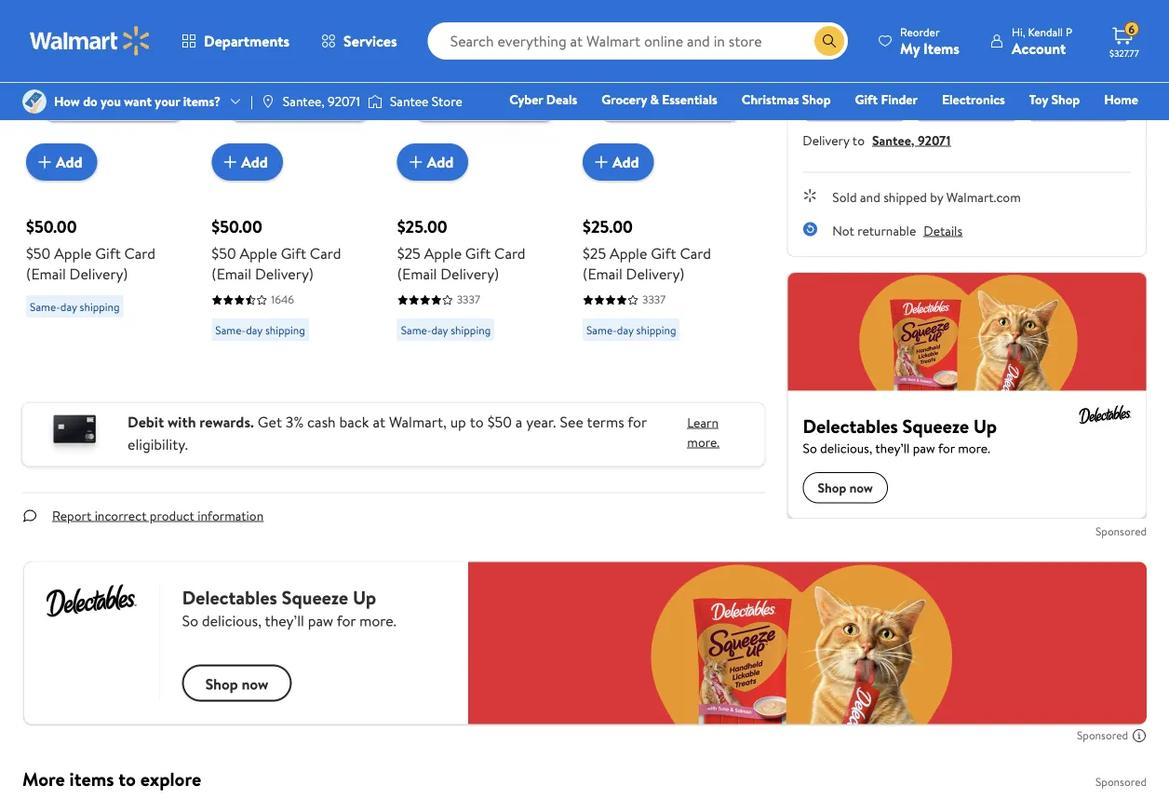 Task type: describe. For each thing, give the bounding box(es) containing it.
 image for santee, 92071
[[261, 94, 276, 109]]

pickup check nearby
[[934, 59, 1001, 92]]

walmart,
[[389, 411, 447, 432]]

arrives
[[819, 76, 854, 92]]

2 delivery) from the left
[[255, 264, 314, 285]]

details
[[924, 221, 963, 239]]

add to favorites list, $25 apple gift card (email delivery) image
[[726, 0, 749, 24]]

toy shop
[[1030, 90, 1081, 108]]

cash
[[307, 411, 336, 432]]

delivery to santee, 92071
[[803, 131, 951, 149]]

&
[[650, 90, 659, 108]]

by
[[931, 188, 944, 206]]

items
[[69, 766, 114, 792]]

store
[[432, 92, 463, 110]]

santee, 92071
[[283, 92, 360, 110]]

and
[[860, 188, 881, 206]]

gift finder link
[[847, 89, 927, 109]]

nearby
[[967, 76, 1001, 92]]

$25.00 $25 apple gift card (email delivery) for add to favorites list, $25 apple gift card (email delivery) icon
[[583, 216, 711, 285]]

sold and shipped by walmart.com
[[833, 188, 1021, 206]]

with
[[168, 411, 196, 432]]

$25 for $25 apple gift card (email delivery) image related to add to favorites list, $25 apple gift card (email delivery) icon
[[583, 244, 606, 264]]

one debit
[[996, 116, 1059, 135]]

finder
[[881, 90, 918, 108]]

kendall
[[1029, 24, 1064, 40]]

home fashion
[[805, 90, 1139, 135]]

walmart+ link
[[1075, 115, 1147, 135]]

4 product group from the left
[[583, 0, 756, 369]]

registry link
[[916, 115, 980, 135]]

ad disclaimer and feedback for marqueedisplayad image
[[1132, 728, 1147, 743]]

terms
[[587, 411, 625, 432]]

add for add to cart icon corresponding to 2nd add button from right
[[427, 152, 454, 173]]

auto
[[873, 116, 900, 135]]

1 $50.00 from the left
[[26, 216, 77, 239]]

a
[[516, 411, 523, 432]]

how
[[54, 92, 80, 110]]

pickup
[[948, 59, 986, 77]]

product
[[150, 506, 194, 524]]

returnable
[[858, 221, 917, 239]]

1 horizontal spatial $50
[[212, 244, 236, 264]]

report
[[52, 506, 92, 524]]

nov
[[856, 76, 876, 92]]

shop for christmas shop
[[803, 90, 831, 108]]

santee
[[390, 92, 429, 110]]

items
[[924, 38, 960, 58]]

walmart+
[[1083, 116, 1139, 135]]

departments
[[204, 31, 290, 51]]

0 vertical spatial debit
[[1027, 116, 1059, 135]]

$327.77
[[1110, 47, 1140, 59]]

add to cart image for fourth add button
[[590, 151, 613, 174]]

$25 for $25 apple gift card (email delivery) image corresponding to add to favorites list, $25 apple gift card (email delivery) image
[[397, 244, 421, 264]]

christmas shop
[[742, 90, 831, 108]]

add for add to cart icon associated with fourth add button
[[613, 152, 639, 173]]

6
[[1129, 21, 1135, 37]]

1 (email from the left
[[26, 264, 66, 285]]

deals
[[547, 90, 578, 108]]

4 (email from the left
[[583, 264, 623, 285]]

2 (email from the left
[[212, 264, 252, 285]]

|
[[251, 92, 253, 110]]

grocery
[[602, 90, 647, 108]]

auto link
[[864, 115, 909, 135]]

1646
[[271, 292, 294, 308]]

free
[[844, 91, 866, 107]]

one debit link
[[988, 115, 1068, 135]]

$25.00 $25 apple gift card (email delivery) for add to favorites list, $25 apple gift card (email delivery) image
[[397, 216, 526, 285]]

1 vertical spatial sponsored
[[1078, 727, 1129, 743]]

add to cart image for first add button from left
[[34, 151, 56, 174]]

departments button
[[166, 19, 306, 63]]

electronics link
[[934, 89, 1014, 109]]

3 card from the left
[[495, 244, 526, 264]]

next slide for products you may also like list image
[[705, 45, 750, 90]]

0 horizontal spatial not
[[833, 221, 855, 239]]

$50 apple gift card (email delivery) image for $50.00
[[212, 0, 385, 166]]

see terms for eligibility.
[[128, 411, 647, 454]]

1 vertical spatial to
[[470, 411, 484, 432]]

1 horizontal spatial 92071
[[918, 131, 951, 149]]

1 product group from the left
[[26, 0, 199, 369]]

p
[[1066, 24, 1073, 40]]

up
[[450, 411, 466, 432]]

29
[[879, 76, 891, 92]]

2 add button from the left
[[212, 144, 283, 181]]

how do you want your items?
[[54, 92, 221, 110]]

available
[[1069, 76, 1110, 92]]

at
[[373, 411, 386, 432]]

you
[[101, 92, 121, 110]]

1 card from the left
[[124, 244, 156, 264]]

grocery & essentials link
[[593, 89, 726, 109]]

0 horizontal spatial to
[[119, 766, 136, 792]]

4 apple from the left
[[610, 244, 648, 264]]

see
[[560, 411, 584, 432]]

one
[[996, 116, 1024, 135]]

$25 apple gift card (email delivery) image for add to favorites list, $25 apple gift card (email delivery) icon
[[583, 0, 756, 166]]

home link
[[1096, 89, 1147, 109]]

check
[[934, 76, 965, 92]]

3%
[[286, 411, 304, 432]]

0 vertical spatial sponsored
[[1096, 523, 1147, 539]]

grocery & essentials
[[602, 90, 718, 108]]

services button
[[306, 19, 413, 63]]

2 horizontal spatial $50
[[488, 411, 512, 432]]

fashion link
[[797, 115, 857, 135]]

more.
[[688, 433, 720, 451]]

not inside delivery not available
[[1048, 76, 1067, 92]]

one debit card image
[[37, 411, 113, 458]]

back
[[340, 411, 369, 432]]

cyber deals link
[[501, 89, 586, 109]]

2 card from the left
[[310, 244, 341, 264]]

more items to explore
[[22, 766, 201, 792]]

for
[[628, 411, 647, 432]]

3 product group from the left
[[397, 0, 571, 369]]

santee, 92071 button
[[873, 131, 951, 149]]

2 $50.00 from the left
[[212, 216, 262, 239]]

not returnable details
[[833, 221, 963, 239]]

2 product group from the left
[[212, 0, 385, 369]]

1 vertical spatial santee,
[[873, 131, 915, 149]]

santee store
[[390, 92, 463, 110]]

items?
[[183, 92, 221, 110]]

fashion
[[805, 116, 848, 135]]

report incorrect product information
[[52, 506, 264, 524]]

explore
[[140, 766, 201, 792]]

2 $50.00 $50 apple gift card (email delivery) from the left
[[212, 216, 341, 285]]



Task type: locate. For each thing, give the bounding box(es) containing it.
$25.00 for $25 apple gift card (email delivery) image corresponding to add to favorites list, $25 apple gift card (email delivery) image
[[397, 216, 448, 239]]

shipped
[[884, 188, 927, 206]]

 image for how do you want your items?
[[22, 89, 47, 114]]

0 horizontal spatial $50.00 $50 apple gift card (email delivery)
[[26, 216, 156, 285]]

1 vertical spatial 92071
[[918, 131, 951, 149]]

2 vertical spatial to
[[119, 766, 136, 792]]

my
[[901, 38, 920, 58]]

delivery down intent image for delivery
[[1056, 59, 1103, 77]]

0 vertical spatial 92071
[[328, 92, 360, 110]]

3337 for add to favorites list, $25 apple gift card (email delivery) image
[[457, 292, 480, 308]]

delivery not available
[[1048, 59, 1110, 92]]

1 $25 from the left
[[397, 244, 421, 264]]

details button
[[924, 221, 963, 239]]

2 $25.00 from the left
[[583, 216, 633, 239]]

to right items
[[119, 766, 136, 792]]

0 horizontal spatial shop
[[803, 90, 831, 108]]

intent image for pickup image
[[952, 28, 982, 58]]

sponsored
[[1096, 523, 1147, 539], [1078, 727, 1129, 743], [1096, 773, 1147, 789]]

2 $25 from the left
[[583, 244, 606, 264]]

information
[[198, 506, 264, 524]]

add to cart image down santee
[[405, 151, 427, 174]]

2 $25 apple gift card (email delivery) image from the left
[[583, 0, 756, 166]]

4 add button from the left
[[583, 144, 654, 181]]

1 $25.00 $25 apple gift card (email delivery) from the left
[[397, 216, 526, 285]]

add down the grocery
[[613, 152, 639, 173]]

1 add button from the left
[[26, 144, 97, 181]]

apple
[[54, 244, 92, 264], [240, 244, 277, 264], [424, 244, 462, 264], [610, 244, 648, 264]]

day
[[60, 299, 77, 315], [246, 322, 263, 338], [432, 322, 448, 338], [617, 322, 634, 338]]

not down sold
[[833, 221, 855, 239]]

1 horizontal spatial $25
[[583, 244, 606, 264]]

add down "how"
[[56, 152, 82, 173]]

0 horizontal spatial $25.00
[[397, 216, 448, 239]]

2 $25.00 $25 apple gift card (email delivery) from the left
[[583, 216, 711, 285]]

your
[[155, 92, 180, 110]]

home
[[1105, 90, 1139, 108]]

$50.00 $50 apple gift card (email delivery)
[[26, 216, 156, 285], [212, 216, 341, 285]]

4 add from the left
[[613, 152, 639, 173]]

learn more.
[[688, 413, 720, 451]]

0 vertical spatial delivery
[[1056, 59, 1103, 77]]

add to cart image for 2nd add button
[[219, 151, 242, 174]]

1 add to cart image from the left
[[34, 151, 56, 174]]

account
[[1012, 38, 1067, 58]]

electronics
[[942, 90, 1006, 108]]

debit up the eligibility. at the left of page
[[128, 411, 164, 432]]

0 horizontal spatial $25.00 $25 apple gift card (email delivery)
[[397, 216, 526, 285]]

add
[[56, 152, 82, 173], [242, 152, 268, 173], [427, 152, 454, 173], [613, 152, 639, 173]]

0 horizontal spatial delivery
[[803, 131, 850, 149]]

0 horizontal spatial $25
[[397, 244, 421, 264]]

 image for santee store
[[368, 92, 383, 111]]

4 add to cart image from the left
[[590, 151, 613, 174]]

0 vertical spatial santee,
[[283, 92, 325, 110]]

christmas
[[742, 90, 799, 108]]

1 vertical spatial not
[[833, 221, 855, 239]]

1 $50 apple gift card (email delivery) image from the left
[[26, 0, 199, 166]]

1 horizontal spatial not
[[1048, 76, 1067, 92]]

$25.00 for $25 apple gift card (email delivery) image related to add to favorites list, $25 apple gift card (email delivery) icon
[[583, 216, 633, 239]]

delivery)
[[69, 264, 128, 285], [255, 264, 314, 285], [441, 264, 499, 285], [626, 264, 685, 285]]

2 $50 apple gift card (email delivery) image from the left
[[212, 0, 385, 166]]

4 delivery) from the left
[[626, 264, 685, 285]]

(email
[[26, 264, 66, 285], [212, 264, 252, 285], [397, 264, 437, 285], [583, 264, 623, 285]]

 image left santee
[[368, 92, 383, 111]]

add to cart image down the grocery
[[590, 151, 613, 174]]

0 horizontal spatial $50
[[26, 244, 51, 264]]

essentials
[[662, 90, 718, 108]]

hi,
[[1012, 24, 1026, 40]]

2 add from the left
[[242, 152, 268, 173]]

shipping
[[80, 299, 120, 315], [265, 322, 305, 338], [451, 322, 491, 338], [637, 322, 677, 338]]

add for 2nd add button add to cart icon
[[242, 152, 268, 173]]

to left auto
[[853, 131, 865, 149]]

1 delivery) from the left
[[69, 264, 128, 285]]

debit with rewards. get 3% cash back at walmart, up to $50 a year.
[[128, 411, 556, 432]]

one debit card  debit with rewards. get 3% cash back at walmart, up to $50 a year. see terms for eligibility. learn more. element
[[688, 413, 750, 452]]

add for first add button from left add to cart icon
[[56, 152, 82, 173]]

 image
[[22, 89, 47, 114], [368, 92, 383, 111], [261, 94, 276, 109]]

1 $50.00 $50 apple gift card (email delivery) from the left
[[26, 216, 156, 285]]

 image left "how"
[[22, 89, 47, 114]]

$50 apple gift card (email delivery) image for $50 apple gift card (email delivery)
[[26, 0, 199, 166]]

2 3337 from the left
[[643, 292, 666, 308]]

shop right toy
[[1052, 90, 1081, 108]]

delivery inside delivery not available
[[1056, 59, 1103, 77]]

Search search field
[[428, 22, 848, 60]]

1 horizontal spatial 3337
[[643, 292, 666, 308]]

add to cart image for 2nd add button from right
[[405, 151, 427, 174]]

add button down "how"
[[26, 144, 97, 181]]

add down |
[[242, 152, 268, 173]]

1 vertical spatial delivery
[[803, 131, 850, 149]]

1 horizontal spatial to
[[470, 411, 484, 432]]

add to cart image down items? on the top left of the page
[[219, 151, 242, 174]]

delivery for to
[[803, 131, 850, 149]]

2 add to cart image from the left
[[219, 151, 242, 174]]

walmart image
[[30, 26, 151, 56]]

1 horizontal spatial $25.00 $25 apple gift card (email delivery)
[[583, 216, 711, 285]]

to right up
[[470, 411, 484, 432]]

4 card from the left
[[680, 244, 711, 264]]

add to cart image
[[34, 151, 56, 174], [219, 151, 242, 174], [405, 151, 427, 174], [590, 151, 613, 174]]

shop up fashion
[[803, 90, 831, 108]]

sold
[[833, 188, 857, 206]]

reorder
[[901, 24, 940, 40]]

3337 for add to favorites list, $25 apple gift card (email delivery) icon
[[643, 292, 666, 308]]

get
[[258, 411, 282, 432]]

0 horizontal spatial  image
[[22, 89, 47, 114]]

2 apple from the left
[[240, 244, 277, 264]]

92071 right auto link
[[918, 131, 951, 149]]

santee, right |
[[283, 92, 325, 110]]

1 horizontal spatial $50 apple gift card (email delivery) image
[[212, 0, 385, 166]]

reorder my items
[[901, 24, 960, 58]]

gift finder
[[855, 90, 918, 108]]

1 3337 from the left
[[457, 292, 480, 308]]

1 horizontal spatial $50.00 $50 apple gift card (email delivery)
[[212, 216, 341, 285]]

add down store
[[427, 152, 454, 173]]

3 add to cart image from the left
[[405, 151, 427, 174]]

1 horizontal spatial $25.00
[[583, 216, 633, 239]]

shipping arrives nov 29 free
[[819, 59, 891, 107]]

eligibility.
[[128, 434, 188, 454]]

add button down the grocery
[[583, 144, 654, 181]]

add button down |
[[212, 144, 283, 181]]

$25 apple gift card (email delivery) image
[[397, 0, 571, 166], [583, 0, 756, 166]]

3 add from the left
[[427, 152, 454, 173]]

2 shop from the left
[[1052, 90, 1081, 108]]

want
[[124, 92, 152, 110]]

gift
[[855, 90, 878, 108], [95, 244, 121, 264], [281, 244, 306, 264], [466, 244, 491, 264], [651, 244, 677, 264]]

3 (email from the left
[[397, 264, 437, 285]]

1 horizontal spatial $50.00
[[212, 216, 262, 239]]

1 apple from the left
[[54, 244, 92, 264]]

3 delivery) from the left
[[441, 264, 499, 285]]

cyber deals
[[510, 90, 578, 108]]

learn
[[688, 413, 719, 431]]

0 vertical spatial to
[[853, 131, 865, 149]]

year.
[[526, 411, 556, 432]]

0 horizontal spatial 92071
[[328, 92, 360, 110]]

santee, down finder
[[873, 131, 915, 149]]

2 vertical spatial sponsored
[[1096, 773, 1147, 789]]

$25.00
[[397, 216, 448, 239], [583, 216, 633, 239]]

toy
[[1030, 90, 1049, 108]]

0 horizontal spatial $50.00
[[26, 216, 77, 239]]

to
[[853, 131, 865, 149], [470, 411, 484, 432], [119, 766, 136, 792]]

1 add from the left
[[56, 152, 82, 173]]

add button down santee store
[[397, 144, 469, 181]]

search icon image
[[822, 34, 837, 48]]

christmas shop link
[[734, 89, 840, 109]]

add to cart image down "how"
[[34, 151, 56, 174]]

debit down toy
[[1027, 116, 1059, 135]]

report incorrect product information button
[[37, 493, 279, 538]]

more
[[22, 766, 65, 792]]

1 $25 apple gift card (email delivery) image from the left
[[397, 0, 571, 166]]

 image right |
[[261, 94, 276, 109]]

product group
[[26, 0, 199, 369], [212, 0, 385, 369], [397, 0, 571, 369], [583, 0, 756, 369]]

1 horizontal spatial debit
[[1027, 116, 1059, 135]]

delivery for not
[[1056, 59, 1103, 77]]

0 horizontal spatial debit
[[128, 411, 164, 432]]

1 vertical spatial debit
[[128, 411, 164, 432]]

3 add button from the left
[[397, 144, 469, 181]]

0 horizontal spatial santee,
[[283, 92, 325, 110]]

0 horizontal spatial $50 apple gift card (email delivery) image
[[26, 0, 199, 166]]

Walmart Site-Wide search field
[[428, 22, 848, 60]]

$50.00
[[26, 216, 77, 239], [212, 216, 262, 239]]

$50 apple gift card (email delivery) image
[[26, 0, 199, 166], [212, 0, 385, 166]]

1 horizontal spatial  image
[[261, 94, 276, 109]]

shop for toy shop
[[1052, 90, 1081, 108]]

1 shop from the left
[[803, 90, 831, 108]]

1 horizontal spatial shop
[[1052, 90, 1081, 108]]

delivery
[[1056, 59, 1103, 77], [803, 131, 850, 149]]

0 horizontal spatial $25 apple gift card (email delivery) image
[[397, 0, 571, 166]]

1 horizontal spatial $25 apple gift card (email delivery) image
[[583, 0, 756, 166]]

intent image for delivery image
[[1064, 28, 1094, 58]]

2 horizontal spatial  image
[[368, 92, 383, 111]]

toy shop link
[[1021, 89, 1089, 109]]

do
[[83, 92, 97, 110]]

cyber
[[510, 90, 543, 108]]

registry
[[924, 116, 972, 135]]

$25 apple gift card (email delivery) image for add to favorites list, $25 apple gift card (email delivery) image
[[397, 0, 571, 166]]

incorrect
[[95, 506, 147, 524]]

2 horizontal spatial to
[[853, 131, 865, 149]]

same-day shipping
[[30, 299, 120, 315], [215, 322, 305, 338], [401, 322, 491, 338], [587, 322, 677, 338]]

0 vertical spatial not
[[1048, 76, 1067, 92]]

intent image for shipping image
[[840, 28, 870, 58]]

not left 'available'
[[1048, 76, 1067, 92]]

3 apple from the left
[[424, 244, 462, 264]]

services
[[344, 31, 397, 51]]

add to favorites list, $25 apple gift card (email delivery) image
[[541, 0, 563, 24]]

shop inside 'link'
[[803, 90, 831, 108]]

delivery down free
[[803, 131, 850, 149]]

walmart.com
[[947, 188, 1021, 206]]

rewards.
[[200, 411, 254, 432]]

0 horizontal spatial 3337
[[457, 292, 480, 308]]

shipping
[[831, 59, 879, 77]]

92071 down 'services' popup button
[[328, 92, 360, 110]]

add button
[[26, 144, 97, 181], [212, 144, 283, 181], [397, 144, 469, 181], [583, 144, 654, 181]]

1 $25.00 from the left
[[397, 216, 448, 239]]

1 horizontal spatial delivery
[[1056, 59, 1103, 77]]

1 horizontal spatial santee,
[[873, 131, 915, 149]]



Task type: vqa. For each thing, say whether or not it's contained in the screenshot.
Burbank
no



